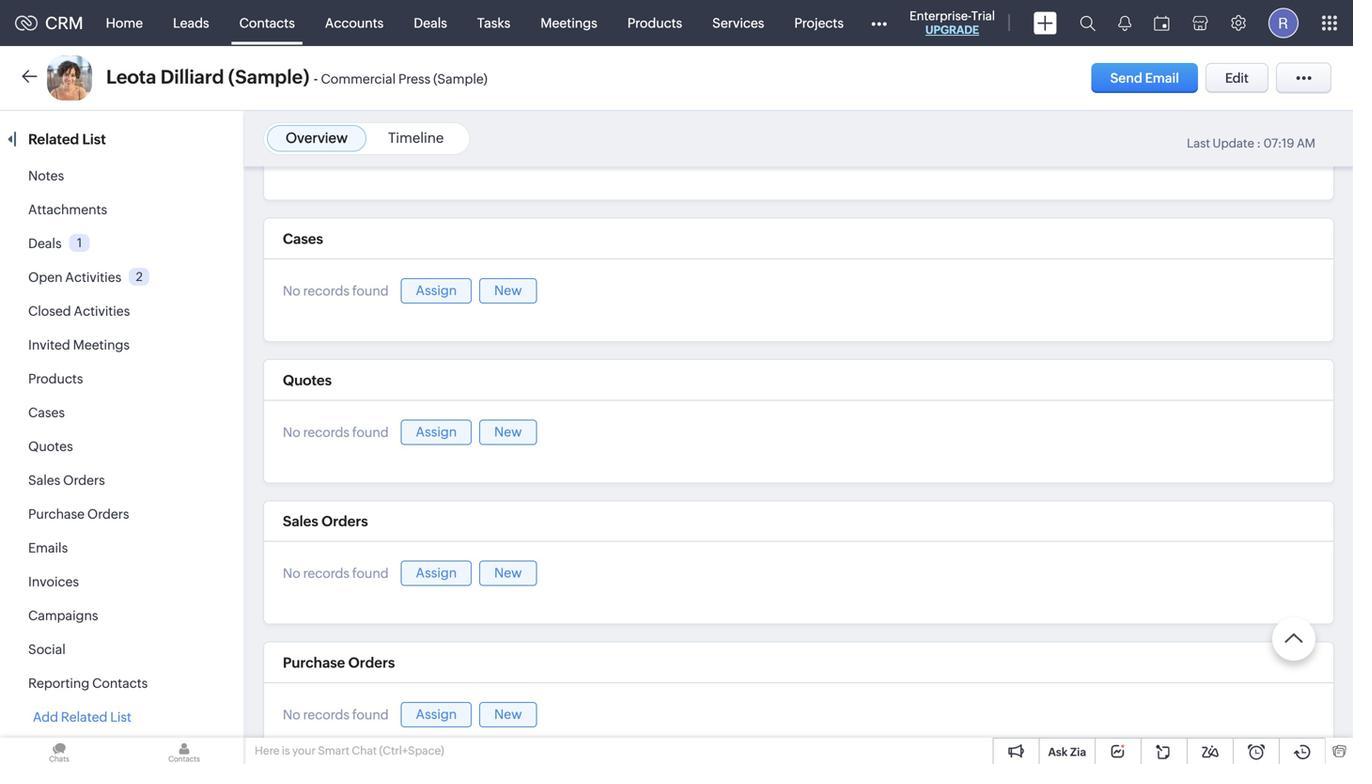 Task type: vqa. For each thing, say whether or not it's contained in the screenshot.
%
no



Task type: locate. For each thing, give the bounding box(es) containing it.
products left the services
[[628, 16, 682, 31]]

orders
[[63, 473, 105, 488], [87, 507, 129, 522], [322, 513, 368, 530], [348, 655, 395, 671]]

your
[[292, 744, 316, 757]]

1 new link from the top
[[479, 278, 537, 304]]

1 vertical spatial cases
[[28, 405, 65, 420]]

new link
[[479, 278, 537, 304], [479, 419, 537, 445], [479, 561, 537, 586], [479, 702, 537, 727]]

2 no from the top
[[283, 425, 301, 440]]

assign
[[416, 283, 457, 298], [416, 424, 457, 439], [416, 565, 457, 580], [416, 707, 457, 722]]

sales
[[28, 473, 60, 488], [283, 513, 318, 530]]

cases
[[283, 231, 323, 247], [28, 405, 65, 420]]

0 horizontal spatial meetings
[[73, 337, 130, 352]]

no
[[283, 283, 301, 298], [283, 425, 301, 440], [283, 566, 301, 581], [283, 707, 301, 722]]

no for quotes
[[283, 425, 301, 440]]

1 horizontal spatial sales
[[283, 513, 318, 530]]

list up attachments 'link'
[[82, 131, 106, 148]]

0 vertical spatial purchase
[[28, 507, 85, 522]]

1 new from the top
[[494, 283, 522, 298]]

edit button
[[1206, 63, 1269, 93]]

meetings
[[541, 16, 597, 31], [73, 337, 130, 352]]

notes link
[[28, 168, 64, 183]]

1 vertical spatial deals
[[28, 236, 62, 251]]

send
[[1111, 70, 1143, 86]]

related list
[[28, 131, 109, 148]]

related up "notes"
[[28, 131, 79, 148]]

1 horizontal spatial deals link
[[399, 0, 462, 46]]

meetings down closed activities
[[73, 337, 130, 352]]

1 horizontal spatial sales orders
[[283, 513, 368, 530]]

1 vertical spatial purchase
[[283, 655, 345, 671]]

1 no from the top
[[283, 283, 301, 298]]

activities up invited meetings link
[[74, 304, 130, 319]]

purchase
[[28, 507, 85, 522], [283, 655, 345, 671]]

meetings right tasks link
[[541, 16, 597, 31]]

products link down invited at left top
[[28, 371, 83, 386]]

leads link
[[158, 0, 224, 46]]

2 assign link from the top
[[401, 419, 472, 445]]

contacts up add related list
[[92, 676, 148, 691]]

1 horizontal spatial products
[[628, 16, 682, 31]]

1 found from the top
[[352, 283, 389, 298]]

list
[[82, 131, 106, 148], [110, 710, 131, 725]]

:
[[1257, 136, 1261, 150]]

products link left the services
[[613, 0, 698, 46]]

closed activities link
[[28, 304, 130, 319]]

4 new from the top
[[494, 707, 522, 722]]

purchase orders down sales orders link
[[28, 507, 129, 522]]

1 vertical spatial deals link
[[28, 236, 62, 251]]

(sample) inside leota dilliard (sample) - commercial press (sample)
[[433, 71, 488, 86]]

2 new from the top
[[494, 424, 522, 439]]

invited meetings
[[28, 337, 130, 352]]

1 vertical spatial sales
[[283, 513, 318, 530]]

products link
[[613, 0, 698, 46], [28, 371, 83, 386]]

invoices
[[28, 574, 79, 589]]

4 assign from the top
[[416, 707, 457, 722]]

1 assign link from the top
[[401, 278, 472, 304]]

0 horizontal spatial purchase
[[28, 507, 85, 522]]

1 horizontal spatial purchase orders
[[283, 655, 395, 671]]

search image
[[1080, 15, 1096, 31]]

list down reporting contacts link
[[110, 710, 131, 725]]

deals link up press
[[399, 0, 462, 46]]

3 no from the top
[[283, 566, 301, 581]]

new link for sales orders
[[479, 561, 537, 586]]

2 new link from the top
[[479, 419, 537, 445]]

signals image
[[1118, 15, 1132, 31]]

contacts
[[239, 16, 295, 31], [92, 676, 148, 691]]

purchase orders link
[[28, 507, 129, 522]]

smart
[[318, 744, 350, 757]]

0 vertical spatial meetings
[[541, 16, 597, 31]]

3 new from the top
[[494, 565, 522, 580]]

purchase up emails 'link'
[[28, 507, 85, 522]]

1 vertical spatial list
[[110, 710, 131, 725]]

1
[[77, 236, 82, 250]]

edit
[[1225, 70, 1249, 86]]

no records found for cases
[[283, 283, 389, 298]]

purchase up your
[[283, 655, 345, 671]]

new for sales orders
[[494, 565, 522, 580]]

records
[[303, 283, 350, 298], [303, 425, 350, 440], [303, 566, 350, 581], [303, 707, 350, 722]]

no records found for sales orders
[[283, 566, 389, 581]]

0 horizontal spatial (sample)
[[228, 66, 310, 88]]

3 no records found from the top
[[283, 566, 389, 581]]

attachments link
[[28, 202, 107, 217]]

0 vertical spatial cases
[[283, 231, 323, 247]]

leota
[[106, 66, 156, 88]]

4 found from the top
[[352, 707, 389, 722]]

1 vertical spatial products
[[28, 371, 83, 386]]

deals link up 'open'
[[28, 236, 62, 251]]

found for purchase orders
[[352, 707, 389, 722]]

4 no records found from the top
[[283, 707, 389, 722]]

products
[[628, 16, 682, 31], [28, 371, 83, 386]]

1 vertical spatial purchase orders
[[283, 655, 395, 671]]

invited meetings link
[[28, 337, 130, 352]]

found
[[352, 283, 389, 298], [352, 425, 389, 440], [352, 566, 389, 581], [352, 707, 389, 722]]

4 assign link from the top
[[401, 702, 472, 727]]

1 records from the top
[[303, 283, 350, 298]]

campaigns
[[28, 608, 98, 623]]

3 records from the top
[[303, 566, 350, 581]]

new link for purchase orders
[[479, 702, 537, 727]]

assign link for purchase orders
[[401, 702, 472, 727]]

crm link
[[15, 13, 83, 33]]

2 records from the top
[[303, 425, 350, 440]]

reporting contacts link
[[28, 676, 148, 691]]

3 new link from the top
[[479, 561, 537, 586]]

1 vertical spatial contacts
[[92, 676, 148, 691]]

0 vertical spatial list
[[82, 131, 106, 148]]

0 horizontal spatial deals link
[[28, 236, 62, 251]]

home link
[[91, 0, 158, 46]]

no for purchase orders
[[283, 707, 301, 722]]

1 no records found from the top
[[283, 283, 389, 298]]

4 records from the top
[[303, 707, 350, 722]]

new
[[494, 283, 522, 298], [494, 424, 522, 439], [494, 565, 522, 580], [494, 707, 522, 722]]

0 vertical spatial purchase orders
[[28, 507, 129, 522]]

1 vertical spatial activities
[[74, 304, 130, 319]]

(sample) right press
[[433, 71, 488, 86]]

2 found from the top
[[352, 425, 389, 440]]

new for purchase orders
[[494, 707, 522, 722]]

purchase orders up smart
[[283, 655, 395, 671]]

assign link for cases
[[401, 278, 472, 304]]

contacts up leota dilliard (sample) - commercial press (sample) at the top of the page
[[239, 16, 295, 31]]

deals up 'open'
[[28, 236, 62, 251]]

search element
[[1069, 0, 1107, 46]]

0 vertical spatial deals link
[[399, 0, 462, 46]]

1 horizontal spatial purchase
[[283, 655, 345, 671]]

(sample) left the -
[[228, 66, 310, 88]]

deals
[[414, 16, 447, 31], [28, 236, 62, 251]]

products down invited at left top
[[28, 371, 83, 386]]

new for quotes
[[494, 424, 522, 439]]

ask
[[1048, 746, 1068, 758]]

1 horizontal spatial quotes
[[283, 372, 332, 388]]

no records found
[[283, 283, 389, 298], [283, 425, 389, 440], [283, 566, 389, 581], [283, 707, 389, 722]]

0 vertical spatial sales orders
[[28, 473, 105, 488]]

1 horizontal spatial list
[[110, 710, 131, 725]]

no for cases
[[283, 283, 301, 298]]

0 vertical spatial activities
[[65, 270, 121, 285]]

1 horizontal spatial (sample)
[[433, 71, 488, 86]]

records for cases
[[303, 283, 350, 298]]

-
[[314, 70, 318, 87]]

reporting contacts
[[28, 676, 148, 691]]

accounts
[[325, 16, 384, 31]]

sales orders
[[28, 473, 105, 488], [283, 513, 368, 530]]

press
[[398, 71, 431, 86]]

1 assign from the top
[[416, 283, 457, 298]]

0 vertical spatial quotes
[[283, 372, 332, 388]]

chats image
[[0, 738, 118, 764]]

0 vertical spatial products link
[[613, 0, 698, 46]]

activities
[[65, 270, 121, 285], [74, 304, 130, 319]]

1 horizontal spatial deals
[[414, 16, 447, 31]]

3 found from the top
[[352, 566, 389, 581]]

timeline
[[388, 130, 444, 146]]

cases link
[[28, 405, 65, 420]]

purchase orders
[[28, 507, 129, 522], [283, 655, 395, 671]]

4 no from the top
[[283, 707, 301, 722]]

open
[[28, 270, 63, 285]]

(ctrl+space)
[[379, 744, 444, 757]]

0 horizontal spatial cases
[[28, 405, 65, 420]]

0 vertical spatial contacts
[[239, 16, 295, 31]]

2 no records found from the top
[[283, 425, 389, 440]]

deals up press
[[414, 16, 447, 31]]

activities up closed activities
[[65, 270, 121, 285]]

ask zia
[[1048, 746, 1086, 758]]

projects
[[795, 16, 844, 31]]

3 assign link from the top
[[401, 561, 472, 586]]

0 horizontal spatial products
[[28, 371, 83, 386]]

found for quotes
[[352, 425, 389, 440]]

calendar image
[[1154, 16, 1170, 31]]

new link for quotes
[[479, 419, 537, 445]]

logo image
[[15, 16, 38, 31]]

related down reporting contacts link
[[61, 710, 108, 725]]

profile element
[[1258, 0, 1310, 46]]

assign link
[[401, 278, 472, 304], [401, 419, 472, 445], [401, 561, 472, 586], [401, 702, 472, 727]]

leads
[[173, 16, 209, 31]]

closed
[[28, 304, 71, 319]]

1 horizontal spatial cases
[[283, 231, 323, 247]]

2 assign from the top
[[416, 424, 457, 439]]

activities for closed activities
[[74, 304, 130, 319]]

0 horizontal spatial quotes
[[28, 439, 73, 454]]

0 horizontal spatial contacts
[[92, 676, 148, 691]]

4 new link from the top
[[479, 702, 537, 727]]

0 horizontal spatial products link
[[28, 371, 83, 386]]

related
[[28, 131, 79, 148], [61, 710, 108, 725]]

deals link
[[399, 0, 462, 46], [28, 236, 62, 251]]

quotes
[[283, 372, 332, 388], [28, 439, 73, 454]]

overview link
[[286, 130, 348, 146]]

here
[[255, 744, 280, 757]]

am
[[1297, 136, 1316, 150]]

invited
[[28, 337, 70, 352]]

2
[[136, 270, 143, 284]]

send email button
[[1092, 63, 1198, 93]]

closed activities
[[28, 304, 130, 319]]

3 assign from the top
[[416, 565, 457, 580]]

0 horizontal spatial sales
[[28, 473, 60, 488]]



Task type: describe. For each thing, give the bounding box(es) containing it.
open activities link
[[28, 270, 121, 285]]

tasks link
[[462, 0, 526, 46]]

new link for cases
[[479, 278, 537, 304]]

social
[[28, 642, 66, 657]]

1 horizontal spatial meetings
[[541, 16, 597, 31]]

no for sales orders
[[283, 566, 301, 581]]

1 vertical spatial quotes
[[28, 439, 73, 454]]

07:19
[[1264, 136, 1295, 150]]

found for cases
[[352, 283, 389, 298]]

chat
[[352, 744, 377, 757]]

attachments
[[28, 202, 107, 217]]

leota dilliard (sample) - commercial press (sample)
[[106, 66, 488, 88]]

create menu image
[[1034, 12, 1057, 34]]

assign link for sales orders
[[401, 561, 472, 586]]

signals element
[[1107, 0, 1143, 46]]

records for sales orders
[[303, 566, 350, 581]]

here is your smart chat (ctrl+space)
[[255, 744, 444, 757]]

sales orders link
[[28, 473, 105, 488]]

services link
[[698, 0, 779, 46]]

add related list
[[33, 710, 131, 725]]

invoices link
[[28, 574, 79, 589]]

email
[[1145, 70, 1179, 86]]

0 vertical spatial related
[[28, 131, 79, 148]]

is
[[282, 744, 290, 757]]

records for quotes
[[303, 425, 350, 440]]

accounts link
[[310, 0, 399, 46]]

timeline link
[[388, 130, 444, 146]]

assign for purchase orders
[[416, 707, 457, 722]]

profile image
[[1269, 8, 1299, 38]]

1 vertical spatial related
[[61, 710, 108, 725]]

open activities
[[28, 270, 121, 285]]

contacts image
[[125, 738, 243, 764]]

assign for quotes
[[416, 424, 457, 439]]

0 horizontal spatial list
[[82, 131, 106, 148]]

notes
[[28, 168, 64, 183]]

tasks
[[477, 16, 511, 31]]

1 vertical spatial sales orders
[[283, 513, 368, 530]]

last
[[1187, 136, 1210, 150]]

commercial press (sample) link
[[321, 71, 488, 87]]

1 horizontal spatial contacts
[[239, 16, 295, 31]]

create menu element
[[1023, 0, 1069, 46]]

0 horizontal spatial purchase orders
[[28, 507, 129, 522]]

1 horizontal spatial products link
[[613, 0, 698, 46]]

update
[[1213, 136, 1255, 150]]

0 vertical spatial products
[[628, 16, 682, 31]]

trial
[[971, 9, 995, 23]]

campaigns link
[[28, 608, 98, 623]]

enterprise-trial upgrade
[[910, 9, 995, 36]]

0 vertical spatial deals
[[414, 16, 447, 31]]

0 horizontal spatial sales orders
[[28, 473, 105, 488]]

quotes link
[[28, 439, 73, 454]]

no records found for quotes
[[283, 425, 389, 440]]

send email
[[1111, 70, 1179, 86]]

found for sales orders
[[352, 566, 389, 581]]

assign for cases
[[416, 283, 457, 298]]

overview
[[286, 130, 348, 146]]

zia
[[1070, 746, 1086, 758]]

add
[[33, 710, 58, 725]]

reporting
[[28, 676, 90, 691]]

activities for open activities
[[65, 270, 121, 285]]

meetings link
[[526, 0, 613, 46]]

1 vertical spatial meetings
[[73, 337, 130, 352]]

last update : 07:19 am
[[1187, 136, 1316, 150]]

new for cases
[[494, 283, 522, 298]]

dilliard
[[160, 66, 224, 88]]

records for purchase orders
[[303, 707, 350, 722]]

Other Modules field
[[859, 8, 899, 38]]

1 vertical spatial products link
[[28, 371, 83, 386]]

no records found for purchase orders
[[283, 707, 389, 722]]

enterprise-
[[910, 9, 971, 23]]

emails link
[[28, 540, 68, 555]]

emails
[[28, 540, 68, 555]]

commercial
[[321, 71, 396, 86]]

services
[[713, 16, 764, 31]]

assign link for quotes
[[401, 419, 472, 445]]

crm
[[45, 13, 83, 33]]

home
[[106, 16, 143, 31]]

upgrade
[[926, 23, 979, 36]]

assign for sales orders
[[416, 565, 457, 580]]

0 vertical spatial sales
[[28, 473, 60, 488]]

0 horizontal spatial deals
[[28, 236, 62, 251]]

contacts link
[[224, 0, 310, 46]]

projects link
[[779, 0, 859, 46]]

social link
[[28, 642, 66, 657]]



